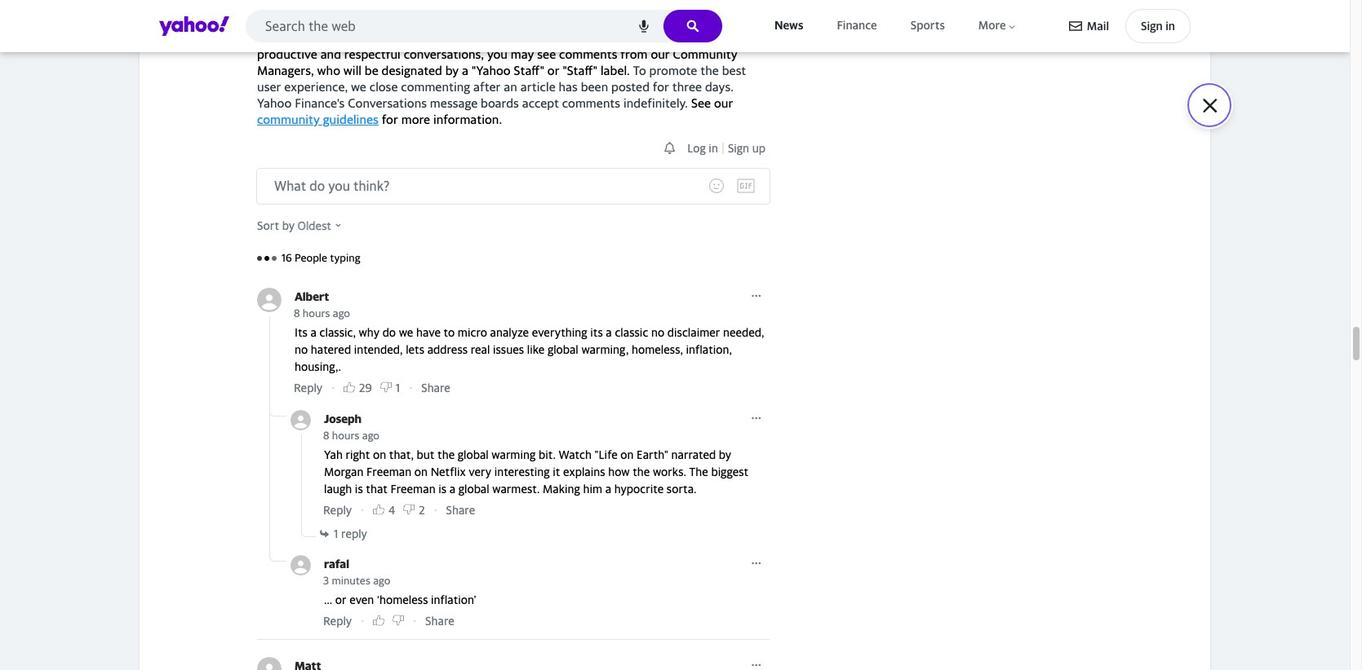 Task type: describe. For each thing, give the bounding box(es) containing it.
mail link
[[1069, 11, 1109, 41]]

finance link
[[834, 15, 880, 36]]

finance
[[837, 18, 877, 32]]

mail
[[1087, 19, 1109, 33]]

toolbar containing mail
[[1069, 9, 1191, 43]]

Search query text field
[[246, 10, 722, 42]]

in
[[1166, 19, 1175, 33]]

news link
[[771, 15, 807, 36]]

sports link
[[907, 15, 948, 36]]

sign
[[1141, 19, 1163, 33]]



Task type: vqa. For each thing, say whether or not it's contained in the screenshot.
IN
yes



Task type: locate. For each thing, give the bounding box(es) containing it.
more button
[[975, 15, 1020, 36]]

sign in
[[1141, 19, 1175, 33]]

search image
[[686, 20, 699, 33]]

toolbar
[[1069, 9, 1191, 43]]

None search field
[[246, 10, 722, 47]]

sign in link
[[1125, 9, 1191, 43]]

more
[[978, 18, 1006, 32]]

sports
[[911, 18, 945, 32]]

news
[[774, 18, 803, 32]]



